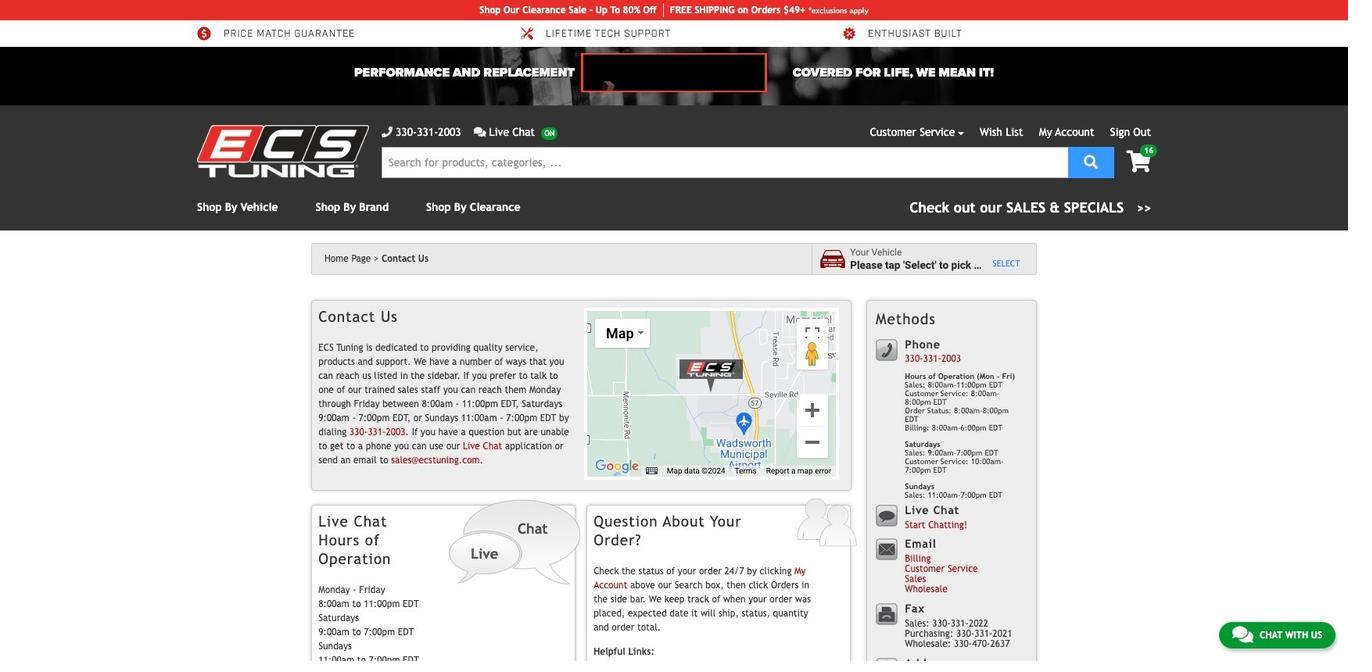 Task type: vqa. For each thing, say whether or not it's contained in the screenshot.
Google Image
yes



Task type: describe. For each thing, give the bounding box(es) containing it.
search image
[[1084, 154, 1098, 169]]

comments image
[[474, 127, 486, 138]]



Task type: locate. For each thing, give the bounding box(es) containing it.
1 vertical spatial ecs tuning image
[[673, 355, 751, 394]]

0 horizontal spatial ecs tuning image
[[197, 125, 369, 178]]

Search text field
[[382, 147, 1068, 178]]

lifetime replacement program banner image
[[581, 53, 767, 92]]

my account image
[[796, 498, 858, 548]]

shopping cart image
[[1126, 151, 1151, 173]]

0 vertical spatial ecs tuning image
[[197, 125, 369, 178]]

google image
[[591, 456, 643, 477]]

keyboard shortcuts image
[[646, 467, 657, 474]]

1 horizontal spatial ecs tuning image
[[673, 355, 751, 394]]

phone image
[[382, 127, 393, 138]]

map region
[[587, 311, 836, 477]]

live chat bubbles image
[[447, 498, 583, 587]]

ecs tuning image
[[197, 125, 369, 178], [673, 355, 751, 394]]



